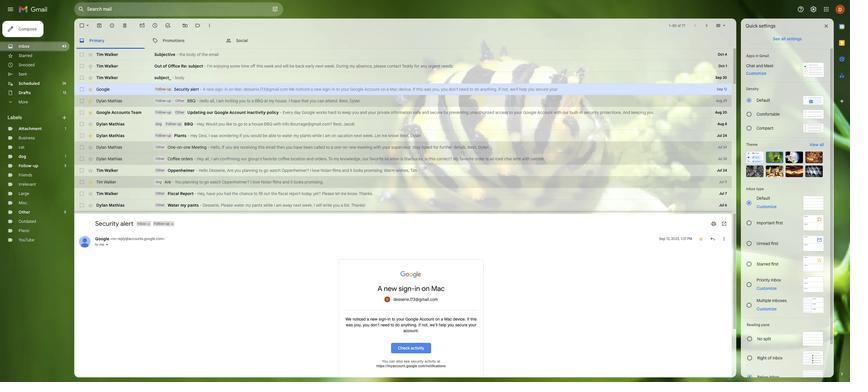 Task type: describe. For each thing, give the bounding box(es) containing it.
tim walker for jul 7
[[96, 191, 118, 196]]

off
[[250, 64, 255, 69]]

tim for sep 30
[[96, 75, 104, 80]]

bbq right house
[[264, 122, 272, 127]]

7 row from the top
[[74, 118, 732, 130]]

device. inside row
[[399, 87, 412, 92]]

new up desserie.l73@gmail.com link
[[384, 285, 397, 293]]

oct for subjective - the body of the email
[[718, 52, 724, 57]]

hey for hey desi, i was wondering if you would be able to water my plants while i am on vacation next week. let me know! best, dylan
[[191, 133, 198, 138]]

jul for hey desi, i was wondering if you would be able to water my plants while i am on vacation next week. let me know! best, dylan
[[717, 133, 722, 138]]

anything. inside we noticed a new sign-in to your google account on a mac device. if this was you, you don't need to do anything. if not, we'll help you secure your account.
[[401, 323, 417, 328]]

you, inside row
[[432, 87, 440, 92]]

house
[[252, 122, 263, 127]]

sign- up desserie.l73@gmail.com link
[[399, 285, 415, 293]]

i down the hello,
[[211, 156, 212, 162]]

customize for default
[[757, 204, 777, 210]]

jul 7
[[719, 192, 727, 196]]

starbucks.
[[404, 156, 424, 162]]

you left are
[[226, 145, 232, 150]]

0 horizontal spatial alert
[[120, 220, 133, 228]]

primary tab
[[74, 33, 147, 49]]

you left the don't on the left bottom
[[363, 323, 370, 328]]

i left hope
[[289, 98, 290, 104]]

up inside the follow-up security alert - a new sign-in on mac desserie.l73@gmail.com we noticed a new sign-in to your google account on a mac device. if this was you, you don't need to do anything. if not, we'll help you secure your
[[167, 87, 171, 91]]

i left away
[[274, 203, 275, 208]]

unauthorized
[[470, 110, 494, 115]]

all for see
[[781, 36, 786, 41]]

had
[[224, 191, 231, 196]]

1 pants from the left
[[188, 203, 199, 208]]

iced
[[495, 156, 503, 162]]

dog inside dog are - you planning to go watch oppenheimer? i love nolan films and it looks promising.
[[156, 180, 162, 184]]

you right keep
[[352, 110, 359, 115]]

we inside we noticed a new sign-in to your google account on a mac device. if this was you, you don't need to do anything. if not, we'll help you secure your account.
[[346, 317, 352, 322]]

you right we'll
[[448, 323, 454, 328]]

follow-up inside labels 'navigation'
[[19, 163, 38, 169]]

attachment link
[[19, 126, 42, 131]]

gmail image
[[19, 3, 50, 15]]

plants
[[174, 133, 187, 138]]

1 vertical spatial hey,
[[198, 191, 206, 196]]

cat link
[[19, 145, 24, 150]]

social
[[236, 38, 248, 43]]

sign- inside we noticed a new sign-in to your google account on a mac device. if this was you, you don't need to do anything. if not, we'll help you secure your account.
[[379, 317, 388, 322]]

other inside labels 'navigation'
[[19, 210, 30, 215]]

google right "access"
[[523, 110, 537, 115]]

accounts
[[111, 110, 130, 115]]

on up private
[[381, 87, 386, 92]]

needs.
[[441, 64, 454, 69]]

on inside we noticed a new sign-in to your google account on a mac device. if this was you, you don't need to do anything. if not, we'll help you secure your account.
[[435, 317, 440, 322]]

1 one from the left
[[184, 145, 191, 150]]

1 vertical spatial be
[[263, 133, 267, 138]]

1 vertical spatial have
[[207, 191, 215, 196]]

i down "been"
[[310, 168, 311, 173]]

jacob
[[343, 122, 355, 127]]

delete image
[[122, 23, 128, 28]]

follow-up up 'plants'
[[166, 122, 181, 126]]

1 vertical spatial love
[[253, 180, 260, 185]]

outdated link
[[19, 219, 36, 224]]

dylan for bbq - hello all, i am inviting you to a bbq at my house. i hope that you can attend. best, dylan
[[96, 98, 107, 104]]

1 favorite from the left
[[263, 156, 277, 162]]

0 vertical spatial secure
[[536, 87, 549, 92]]

0 horizontal spatial will
[[283, 64, 289, 69]]

follow- inside button
[[154, 222, 166, 226]]

1 horizontal spatial not,
[[502, 87, 509, 92]]

search mail image
[[76, 4, 86, 15]]

am left inviting
[[218, 98, 224, 104]]

bbq - hey, would you like to go to a house bbq with info.bourrage@gmail.com? best, jacob
[[184, 122, 355, 127]]

promotions tab
[[148, 33, 221, 49]]

mathias for other one-on-one meeting - hello, if you are receiving this email then you have been called to a one-on-one meeting with your supervisor. stay tuned for further details. best, dylan
[[108, 145, 122, 150]]

customize for priority inbox
[[757, 286, 777, 291]]

notifications
[[426, 365, 446, 369]]

dylan for other one-on-one meeting - hello, if you are receiving this email then you have been called to a one-on-one meeting with your supervisor. stay tuned for further details. best, dylan
[[96, 145, 107, 150]]

1 vertical spatial go
[[264, 168, 269, 173]]

0 vertical spatial inbox
[[773, 356, 783, 361]]

show details image
[[105, 243, 109, 247]]

0 vertical spatial watch
[[270, 168, 281, 173]]

our left group's
[[241, 156, 247, 162]]

am up other one-on-one meeting - hello, if you are receiving this email then you have been called to a one-on-one meeting with your supervisor. stay tuned for further details. best, dylan
[[325, 133, 331, 138]]

29
[[723, 99, 727, 103]]

water
[[168, 203, 179, 208]]

secure inside we noticed a new sign-in to your google account on a mac device. if this was you, you don't need to do anything. if not, we'll help you secure your account.
[[455, 323, 468, 328]]

google up to me
[[95, 236, 109, 242]]

you right then
[[286, 145, 293, 150]]

security inside row
[[174, 87, 189, 92]]

1 horizontal spatial go
[[238, 122, 243, 127]]

1 row from the top
[[74, 49, 732, 60]]

tim for jul 24
[[96, 168, 104, 173]]

wishes,
[[396, 168, 410, 173]]

tim for jul 11
[[96, 180, 103, 185]]

subjective - the body of the email
[[154, 52, 219, 57]]

0 vertical spatial promising.
[[364, 168, 383, 173]]

you left had
[[216, 191, 223, 196]]

0 vertical spatial hey,
[[197, 122, 205, 127]]

settings inside quick settings element
[[759, 23, 776, 29]]

apps in gmail
[[746, 54, 769, 58]]

contact
[[387, 64, 401, 69]]

other left updating
[[175, 110, 185, 115]]

6
[[725, 203, 727, 207]]

1 horizontal spatial please
[[322, 191, 334, 196]]

other fiscal report - hey, have you had the chance to fill out the fiscal report today yet? please let me know. thanks.
[[156, 191, 373, 196]]

every
[[283, 110, 293, 115]]

1 vertical spatial it
[[291, 180, 293, 185]]

on left vacation
[[332, 133, 336, 138]]

see all settings
[[773, 36, 802, 41]]

need inside we noticed a new sign-in to your google account on a mac device. if this was you, you don't need to do anything. if not, we'll help you secure your account.
[[381, 323, 390, 328]]

tim walker for oct 1
[[96, 64, 118, 69]]

bbq up updating
[[187, 98, 196, 104]]

1 horizontal spatial nolan
[[321, 168, 331, 173]]

oct for out of office re: subject - i'm enjoying some time off this week and will be back early next week. during my absence, please contact teddy for any urgent needs.
[[719, 64, 725, 68]]

aug for dylan
[[716, 99, 723, 103]]

also
[[396, 360, 403, 364]]

inbox type element
[[746, 187, 824, 191]]

1 vertical spatial watch
[[210, 180, 221, 185]]

other inside other oppenheimer - hello desserie, are you planning to go watch oppenheimer? i love nolan films and it looks promising. warm wishes, tim
[[156, 168, 165, 173]]

below inbox
[[757, 375, 780, 380]]

walker for oct 1
[[104, 64, 118, 69]]

i right desi,
[[209, 133, 210, 138]]

1 vertical spatial planning
[[183, 180, 198, 185]]

i up chance at the left of the page
[[251, 180, 252, 185]]

2 horizontal spatial was
[[424, 87, 431, 92]]

settings inside see all settings button
[[787, 36, 802, 41]]

away
[[283, 203, 292, 208]]

jul for hey, have you had the chance to fill out the fiscal report today yet? please let me know. thanks.
[[719, 192, 724, 196]]

supervisor.
[[392, 145, 412, 150]]

7
[[725, 192, 727, 196]]

re:
[[181, 64, 187, 69]]

my left plants
[[294, 133, 299, 138]]

>
[[163, 237, 165, 241]]

keep
[[342, 110, 351, 115]]

1 vertical spatial promising.
[[305, 180, 324, 185]]

orders
[[181, 156, 193, 162]]

other coffee orders - hey all, i am confirming our group's favorite coffee location and orders. to my knowledge, our favorite location is starbucks. is this correct? my favorite order is an iced chai latte with oatmilk.
[[156, 156, 545, 162]]

walker for jul 24
[[104, 168, 118, 173]]

customize inside chat and meet customize
[[746, 71, 766, 76]]

first for starred first
[[772, 262, 779, 267]]

walker for oct 4
[[104, 52, 118, 57]]

inbox for inbox type
[[746, 187, 756, 191]]

inbox for the inbox link
[[19, 44, 30, 49]]

google image
[[400, 271, 422, 278]]

1 vertical spatial me
[[341, 191, 347, 196]]

2 horizontal spatial me
[[382, 133, 387, 138]]

large link
[[19, 191, 29, 196]]

1 vertical spatial oppenheimer?
[[222, 180, 250, 185]]

meet
[[764, 63, 774, 68]]

you right the we'll
[[528, 87, 535, 92]]

1 horizontal spatial films
[[332, 168, 341, 173]]

a inside row
[[203, 87, 206, 92]]

am down the hello,
[[213, 156, 219, 162]]

of right right
[[768, 356, 772, 361]]

you right inviting
[[239, 98, 246, 104]]

quick
[[746, 23, 758, 29]]

follow-up right team
[[156, 110, 171, 115]]

walker for sep 30
[[104, 75, 118, 80]]

with right latte on the top of page
[[522, 156, 530, 162]]

and down other oppenheimer - hello desserie, are you planning to go watch oppenheimer? i love nolan films and it looks promising. warm wishes, tim
[[282, 180, 289, 185]]

0 horizontal spatial security
[[95, 220, 119, 228]]

fiscal
[[168, 191, 179, 196]]

first for unread first
[[771, 241, 779, 246]]

0 horizontal spatial body
[[175, 75, 184, 80]]

1 vertical spatial will
[[316, 203, 322, 208]]

<
[[110, 237, 112, 241]]

day
[[294, 110, 301, 115]]

google up google accounts team at the left top
[[96, 87, 110, 92]]

2 default from the top
[[757, 196, 770, 201]]

new inside we noticed a new sign-in to your google account on a mac device. if this was you, you don't need to do anything. if not, we'll help you secure your account.
[[370, 317, 378, 322]]

this inside we noticed a new sign-in to your google account on a mac device. if this was you, you don't need to do anything. if not, we'll help you secure your account.
[[471, 317, 477, 322]]

2 horizontal spatial next
[[354, 133, 362, 138]]

inbox for inbox button
[[138, 222, 146, 226]]

the up re:
[[179, 52, 185, 57]]

sep inside cell
[[659, 237, 666, 241]]

google left accounts
[[96, 110, 110, 115]]

please
[[374, 64, 386, 69]]

you right write
[[333, 203, 340, 208]]

irrelevant
[[19, 182, 36, 187]]

dylan for other coffee orders - hey all, i am confirming our group's favorite coffee location and orders. to my knowledge, our favorite location is starbucks. is this correct? my favorite order is an iced chai latte with oatmilk.
[[96, 156, 107, 162]]

chat and meet customize
[[746, 63, 774, 76]]

2 location from the left
[[385, 156, 399, 162]]

reading pane
[[747, 323, 770, 327]]

archive image
[[96, 23, 102, 28]]

0 vertical spatial are
[[227, 168, 233, 173]]

and left 'orders.'
[[307, 156, 314, 162]]

1 vertical spatial are
[[165, 180, 171, 185]]

1 horizontal spatial looks
[[354, 168, 363, 173]]

follow-up button
[[153, 221, 170, 227]]

8
[[725, 122, 727, 126]]

do inside row
[[475, 87, 479, 92]]

starred for starred link
[[19, 53, 32, 58]]

on up desserie.l73@gmail.com link
[[422, 285, 430, 293]]

other down subject_ - body
[[175, 99, 185, 103]]

google down absence,
[[350, 87, 364, 92]]

up inside labels 'navigation'
[[33, 163, 38, 169]]

5 row from the top
[[74, 95, 732, 107]]

the right 'out'
[[271, 191, 277, 196]]

my left the house.
[[269, 98, 274, 104]]

access
[[495, 110, 508, 115]]

jul 11
[[719, 180, 727, 184]]

misc.
[[19, 201, 28, 206]]

follow- inside follow-up plants - hey desi, i was wondering if you would be able to water my plants while i am on vacation next week. let me know! best, dylan
[[156, 133, 167, 138]]

0 horizontal spatial next
[[293, 203, 301, 208]]

google up like
[[214, 110, 228, 115]]

apps
[[746, 54, 755, 58]]

77
[[682, 23, 686, 28]]

fiscal
[[278, 191, 288, 196]]

0 vertical spatial all,
[[210, 98, 215, 104]]

bbq up inactivity on the left of page
[[255, 98, 263, 104]]

that
[[301, 98, 309, 104]]

1 vertical spatial nolan
[[261, 180, 272, 185]]

youtube
[[19, 238, 34, 243]]

best, left jacob
[[333, 122, 343, 127]]

0 vertical spatial oppenheimer?
[[282, 168, 309, 173]]

our up would
[[207, 110, 213, 115]]

1 vertical spatial inbox
[[770, 375, 780, 380]]

to
[[328, 156, 333, 162]]

10 row from the top
[[74, 153, 732, 165]]

you, inside we noticed a new sign-in to your google account on a mac device. if this was you, you don't need to do anything. if not, we'll help you secure your account.
[[354, 323, 362, 328]]

friends
[[19, 173, 32, 178]]

you left like
[[218, 122, 225, 127]]

outdated
[[19, 219, 36, 224]]

i down the yet?
[[314, 203, 315, 208]]

important
[[757, 220, 775, 226]]

knowledge,
[[340, 156, 361, 162]]

let
[[335, 191, 340, 196]]

0 vertical spatial water
[[282, 133, 293, 138]]

dylan mathias for other water my pants - desserie, please water my pants while i am away next week. i will write you a list. thanks!
[[96, 203, 125, 208]]

on up inviting
[[229, 87, 234, 92]]

0 vertical spatial hello
[[200, 98, 209, 104]]

1 vertical spatial hello
[[199, 168, 208, 173]]

google inside we noticed a new sign-in to your google account on a mac device. if this was you, you don't need to do anything. if not, we'll help you secure your account.
[[406, 317, 419, 322]]

more button
[[0, 98, 70, 107]]

support image
[[797, 6, 804, 13]]

multiple inboxes
[[757, 298, 787, 303]]

and down "other coffee orders - hey all, i am confirming our group's favorite coffee location and orders. to my knowledge, our favorite location is starbucks. is this correct? my favorite order is an iced chai latte with oatmilk."
[[342, 168, 349, 173]]

labels navigation
[[0, 19, 74, 382]]

1 horizontal spatial be
[[290, 64, 294, 69]]

bbq down updating
[[184, 122, 193, 127]]

know.
[[348, 191, 358, 196]]

11 row from the top
[[74, 165, 732, 176]]

of left the 77
[[678, 23, 681, 28]]

week
[[264, 64, 274, 69]]

jul 24 for order
[[718, 157, 727, 161]]

noticed inside we noticed a new sign-in to your google account on a mac device. if this was you, you don't need to do anything. if not, we'll help you secure your account.
[[353, 317, 366, 322]]

mac inside we noticed a new sign-in to your google account on a mac device. if this was you, you don't need to do anything. if not, we'll help you secure your account.
[[444, 317, 452, 322]]

inbox button
[[136, 221, 147, 227]]

aug 20
[[715, 110, 727, 115]]

2 vertical spatial me
[[99, 242, 104, 247]]

0 vertical spatial next
[[316, 64, 324, 69]]

12 row from the top
[[74, 176, 732, 188]]

0 horizontal spatial secure
[[430, 110, 443, 115]]

you right if
[[243, 133, 250, 138]]

0 vertical spatial for
[[414, 64, 420, 69]]

and right safe
[[422, 110, 429, 115]]

best, right know!
[[400, 133, 410, 138]]

know!
[[388, 133, 399, 138]]

our left built-
[[563, 110, 569, 115]]

14 row from the top
[[74, 200, 732, 211]]

irrelevant link
[[19, 182, 36, 187]]

1 inside row
[[726, 64, 727, 68]]

1 vertical spatial week.
[[363, 133, 374, 138]]

information
[[391, 110, 412, 115]]

customize button for chat and meet
[[743, 70, 770, 77]]

0 vertical spatial you
[[175, 180, 182, 185]]

no-
[[112, 237, 118, 241]]

the right had
[[232, 191, 238, 196]]

0 vertical spatial planning
[[242, 168, 258, 173]]

1 default from the top
[[757, 98, 770, 103]]

1 50 of 77
[[669, 23, 686, 28]]

sep for google
[[717, 87, 723, 91]]

pane
[[761, 323, 770, 327]]

1 vertical spatial all,
[[205, 156, 210, 162]]

new up works
[[314, 87, 322, 92]]

1 horizontal spatial for
[[433, 145, 439, 150]]

thanks!
[[351, 203, 365, 208]]

preventing
[[449, 110, 469, 115]]

sign- down "enjoying"
[[215, 87, 225, 92]]

0 horizontal spatial week.
[[302, 203, 313, 208]]

other water my pants - desserie, please water my pants while i am away next week. i will write you a list. thanks!
[[156, 203, 365, 208]]

any
[[421, 64, 427, 69]]

plants
[[300, 133, 311, 138]]

follow-up plants - hey desi, i was wondering if you would be able to water my plants while i am on vacation next week. let me know! best, dylan
[[156, 133, 421, 138]]

urgent
[[428, 64, 440, 69]]

back
[[295, 64, 304, 69]]

tim walker for oct 4
[[96, 52, 118, 57]]

1 horizontal spatial email
[[266, 145, 276, 150]]

you left don't
[[441, 87, 448, 92]]

older image
[[704, 23, 710, 28]]

1 vertical spatial water
[[234, 203, 245, 208]]

my right water at the left bottom of the page
[[181, 203, 187, 208]]

you up dog are - you planning to go watch oppenheimer? i love nolan films and it looks promising.
[[234, 168, 241, 173]]

am left away
[[276, 203, 282, 208]]

1 horizontal spatial it
[[350, 168, 352, 173]]

in inside we noticed a new sign-in to your google account on a mac device. if this was you, you don't need to do anything. if not, we'll help you secure your account.
[[388, 317, 391, 322]]

meeting
[[192, 145, 207, 150]]

do inside we noticed a new sign-in to your google account on a mac device. if this was you, you don't need to do anything. if not, we'll help you secure your account.
[[395, 323, 400, 328]]

theme element
[[746, 142, 758, 148]]

1 is from the left
[[400, 156, 403, 162]]

new down the i'm on the top left
[[207, 87, 214, 92]]

0 vertical spatial love
[[312, 168, 320, 173]]

promotions
[[163, 38, 185, 43]]

alert inside row
[[190, 87, 199, 92]]

up inside follow-up button
[[166, 222, 170, 226]]

inbox right the priority
[[771, 278, 781, 283]]

compose
[[19, 26, 37, 32]]

row containing google accounts team
[[74, 107, 732, 118]]

0 vertical spatial activity
[[411, 346, 424, 351]]

15 row from the top
[[74, 211, 732, 223]]

dylan mathias for bbq - hey, would you like to go to a house bbq with info.bourrage@gmail.com? best, jacob
[[96, 122, 125, 127]]

my right during
[[350, 64, 355, 69]]

tim for oct 1
[[96, 64, 104, 69]]

i up other one-on-one meeting - hello, if you are receiving this email then you have been called to a one-on-one meeting with your supervisor. stay tuned for further details. best, dylan
[[323, 133, 324, 138]]

0 horizontal spatial was
[[211, 133, 218, 138]]

able
[[268, 133, 276, 138]]



Task type: locate. For each thing, give the bounding box(es) containing it.
customize for multiple inboxes
[[757, 307, 777, 312]]

can left also at left
[[389, 360, 395, 364]]

0 vertical spatial was
[[424, 87, 431, 92]]

0 horizontal spatial please
[[221, 203, 233, 208]]

6 dylan mathias from the top
[[96, 203, 125, 208]]

other inside other one-on-one meeting - hello, if you are receiving this email then you have been called to a one-on-one meeting with your supervisor. stay tuned for further details. best, dylan
[[156, 145, 165, 149]]

2 vertical spatial was
[[346, 323, 353, 328]]

default down 'type'
[[757, 196, 770, 201]]

0 vertical spatial help
[[519, 87, 527, 92]]

move to image
[[182, 23, 188, 28]]

1 on- from the left
[[177, 145, 184, 150]]

no
[[757, 337, 763, 342]]

1 horizontal spatial pants
[[252, 203, 262, 208]]

aug 29
[[716, 99, 727, 103]]

it up report
[[291, 180, 293, 185]]

is down supervisor.
[[400, 156, 403, 162]]

body down re:
[[175, 75, 184, 80]]

you right keeping
[[647, 110, 654, 115]]

1 horizontal spatial is
[[486, 156, 489, 162]]

0 vertical spatial please
[[322, 191, 334, 196]]

planning
[[242, 168, 258, 173], [183, 180, 198, 185]]

0 vertical spatial we
[[289, 87, 295, 92]]

while right plants
[[312, 133, 322, 138]]

tim walker for jul 11
[[96, 180, 116, 185]]

safe
[[413, 110, 421, 115]]

anything. up account.
[[401, 323, 417, 328]]

was inside we noticed a new sign-in to your google account on a mac device. if this was you, you don't need to do anything. if not, we'll help you secure your account.
[[346, 323, 353, 328]]

0 horizontal spatial you
[[175, 180, 182, 185]]

walker for jul 11
[[104, 180, 116, 185]]

mathias for follow-up plants - hey desi, i was wondering if you would be able to water my plants while i am on vacation next week. let me know! best, dylan
[[109, 133, 125, 138]]

jul for hey all, i am confirming our group's favorite coffee location and orders. to my knowledge, our favorite location is starbucks. is this correct? my favorite order is an iced chai latte with oatmilk.
[[718, 157, 722, 161]]

be left back
[[290, 64, 294, 69]]

2 on- from the left
[[343, 145, 349, 150]]

house.
[[275, 98, 288, 104]]

1 horizontal spatial tab list
[[834, 19, 850, 362]]

default up comfortable
[[757, 98, 770, 103]]

and right keep
[[360, 110, 367, 115]]

help inside row
[[519, 87, 527, 92]]

5 tim walker from the top
[[96, 180, 116, 185]]

multiple
[[757, 298, 771, 303]]

1 dylan mathias from the top
[[96, 98, 122, 104]]

Starred checkbox
[[698, 236, 704, 242]]

would
[[206, 122, 217, 127]]

24 for order
[[723, 157, 727, 161]]

please left let
[[322, 191, 334, 196]]

24 for for
[[723, 145, 727, 149]]

device. inside we noticed a new sign-in to your google account on a mac device. if this was you, you don't need to do anything. if not, we'll help you secure your account.
[[453, 317, 466, 322]]

security alert
[[95, 220, 133, 228]]

next right away
[[293, 203, 301, 208]]

one up orders
[[184, 145, 191, 150]]

be left able
[[263, 133, 267, 138]]

row
[[74, 49, 732, 60], [74, 60, 732, 72], [74, 72, 732, 84], [74, 84, 732, 95], [74, 95, 732, 107], [74, 107, 732, 118], [74, 118, 732, 130], [74, 130, 732, 142], [74, 142, 732, 153], [74, 153, 732, 165], [74, 165, 732, 176], [74, 176, 732, 188], [74, 188, 732, 200], [74, 200, 732, 211], [74, 211, 732, 223]]

1 vertical spatial first
[[771, 241, 779, 246]]

reading
[[747, 323, 761, 327]]

4 dylan mathias from the top
[[96, 145, 122, 150]]

0 horizontal spatial me
[[99, 242, 104, 247]]

on up we'll
[[435, 317, 440, 322]]

with left built-
[[554, 110, 562, 115]]

1 horizontal spatial me
[[341, 191, 347, 196]]

social tab
[[221, 33, 294, 49]]

0 horizontal spatial need
[[381, 323, 390, 328]]

None checkbox
[[79, 23, 85, 28], [79, 52, 85, 57], [79, 63, 85, 69], [79, 86, 85, 92], [79, 98, 85, 104], [79, 23, 85, 28], [79, 52, 85, 57], [79, 63, 85, 69], [79, 86, 85, 92], [79, 98, 85, 104]]

2 vertical spatial aug
[[718, 122, 724, 126]]

help inside we noticed a new sign-in to your google account on a mac device. if this was you, you don't need to do anything. if not, we'll help you secure your account.
[[439, 323, 447, 328]]

new up the don't on the left bottom
[[370, 317, 378, 322]]

add to tasks image
[[165, 23, 171, 28]]

0 vertical spatial have
[[294, 145, 303, 150]]

favorite right my
[[460, 156, 474, 162]]

my right to
[[334, 156, 339, 162]]

promising.
[[364, 168, 383, 173], [305, 180, 324, 185]]

more image
[[207, 23, 212, 28]]

my down chance at the left of the page
[[246, 203, 251, 208]]

theme
[[746, 142, 758, 147]]

tab list
[[834, 19, 850, 362], [74, 33, 737, 49]]

1 horizontal spatial body
[[186, 52, 196, 57]]

0 vertical spatial it
[[350, 168, 352, 173]]

0 horizontal spatial email
[[209, 52, 219, 57]]

account
[[365, 87, 380, 92], [229, 110, 246, 115], [538, 110, 553, 115], [420, 317, 434, 322]]

1 vertical spatial activity
[[425, 360, 436, 364]]

reading pane element
[[747, 323, 824, 327]]

1 horizontal spatial a
[[378, 285, 382, 293]]

1 horizontal spatial can
[[389, 360, 395, 364]]

2 horizontal spatial week.
[[363, 133, 374, 138]]

up
[[167, 87, 171, 91], [167, 99, 171, 103], [167, 110, 171, 115], [177, 122, 181, 126], [167, 133, 171, 138], [33, 163, 38, 169], [166, 222, 170, 226]]

mathias for other water my pants - desserie, please water my pants while i am away next week. i will write you a list. thanks!
[[109, 203, 125, 208]]

0 vertical spatial at
[[264, 98, 268, 104]]

a new sign-in on mac
[[378, 285, 445, 293]]

labels image
[[195, 23, 201, 28]]

None search field
[[74, 2, 283, 16]]

dylan mathias for other one-on-one meeting - hello, if you are receiving this email then you have been called to a one-on-one meeting with your supervisor. stay tuned for further details. best, dylan
[[96, 145, 122, 150]]

time
[[241, 64, 249, 69]]

report spam image
[[109, 23, 115, 28]]

with down policy
[[274, 122, 281, 127]]

looks up report
[[294, 180, 304, 185]]

2 favorite from the left
[[370, 156, 384, 162]]

dylan
[[96, 98, 107, 104], [350, 98, 360, 104], [96, 122, 108, 127], [96, 133, 108, 138], [411, 133, 421, 138], [96, 145, 107, 150], [478, 145, 489, 150], [96, 156, 107, 162], [96, 203, 108, 208]]

2023,
[[671, 237, 680, 241]]

best, up keep
[[339, 98, 349, 104]]

scheduled
[[19, 81, 40, 86]]

business link
[[19, 136, 35, 141]]

tim walker for sep 30
[[96, 75, 118, 80]]

dog are - you planning to go watch oppenheimer? i love nolan films and it looks promising.
[[156, 180, 324, 185]]

dylan for other water my pants - desserie, please water my pants while i am away next week. i will write you a list. thanks!
[[96, 203, 108, 208]]

check activity link
[[391, 343, 431, 354]]

need inside row
[[459, 87, 469, 92]]

aug for secure
[[715, 110, 722, 115]]

other left water at the left bottom of the page
[[156, 203, 165, 207]]

not, inside we noticed a new sign-in to your google account on a mac device. if this was you, you don't need to do anything. if not, we'll help you secure your account.
[[422, 323, 429, 328]]

favorite left coffee
[[263, 156, 277, 162]]

mathias for bbq - hey, would you like to go to a house bbq with info.bourrage@gmail.com? best, jacob
[[109, 122, 125, 127]]

0 horizontal spatial nolan
[[261, 180, 272, 185]]

0 horizontal spatial device.
[[399, 87, 412, 92]]

aug left 29
[[716, 99, 723, 103]]

the up the i'm on the top left
[[202, 52, 208, 57]]

we inside row
[[289, 87, 295, 92]]

sep for tim walker
[[716, 75, 722, 80]]

sent link
[[19, 72, 27, 77]]

advanced search options image
[[269, 3, 281, 15]]

keeping
[[631, 110, 646, 115]]

2 one from the left
[[349, 145, 356, 150]]

mathias for other coffee orders - hey all, i am confirming our group's favorite coffee location and orders. to my knowledge, our favorite location is starbucks. is this correct? my favorite order is an iced chai latte with oatmilk.
[[108, 156, 122, 162]]

jul for desserie, please water my pants while i am away next week. i will write you a list. thanks!
[[719, 203, 724, 207]]

customize down the multiple
[[757, 307, 777, 312]]

0 horizontal spatial go
[[204, 180, 209, 185]]

dylan for bbq - hey, would you like to go to a house bbq with info.bourrage@gmail.com? best, jacob
[[96, 122, 108, 127]]

0 vertical spatial aug
[[716, 99, 723, 103]]

1 horizontal spatial you,
[[432, 87, 440, 92]]

activity inside you can also see security activity at https://myaccount.google.com/ notifications
[[425, 360, 436, 364]]

0 horizontal spatial looks
[[294, 180, 304, 185]]

jul 24 for dylan
[[717, 133, 727, 138]]

other inside other fiscal report - hey, have you had the chance to fill out the fiscal report today yet? please let me know. thanks.
[[156, 192, 165, 196]]

0 vertical spatial device.
[[399, 87, 412, 92]]

1 vertical spatial desserie.l73@gmail.com
[[393, 297, 438, 302]]

labels heading
[[8, 115, 62, 121]]

Search mail text field
[[87, 6, 255, 12]]

8 row from the top
[[74, 130, 732, 142]]

toggle split pane mode image
[[716, 23, 721, 28]]

up inside follow-up plants - hey desi, i was wondering if you would be able to water my plants while i am on vacation next week. let me know! best, dylan
[[167, 133, 171, 138]]

jul 24 for for
[[718, 145, 727, 149]]

need right don't
[[459, 87, 469, 92]]

will left back
[[283, 64, 289, 69]]

2 vertical spatial week.
[[302, 203, 313, 208]]

customize button for default
[[753, 203, 780, 210]]

3 tim walker from the top
[[96, 75, 118, 80]]

anything. inside row
[[480, 87, 497, 92]]

all,
[[210, 98, 215, 104], [205, 156, 210, 162]]

attend.
[[325, 98, 338, 104]]

2 tim walker from the top
[[96, 64, 118, 69]]

1 vertical spatial looks
[[294, 180, 304, 185]]

dylan mathias for follow-up plants - hey desi, i was wondering if you would be able to water my plants while i am on vacation next week. let me know! best, dylan
[[96, 133, 125, 138]]

other one-on-one meeting - hello, if you are receiving this email then you have been called to a one-on-one meeting with your supervisor. stay tuned for further details. best, dylan
[[156, 145, 489, 150]]

24 for dylan
[[723, 133, 727, 138]]

0 horizontal spatial are
[[165, 180, 171, 185]]

sep left the 12
[[717, 87, 723, 91]]

mathias
[[108, 98, 122, 104], [109, 122, 125, 127], [109, 133, 125, 138], [108, 145, 122, 150], [108, 156, 122, 162], [109, 203, 125, 208]]

private
[[377, 110, 390, 115]]

0 vertical spatial dog
[[156, 122, 162, 126]]

starred image
[[698, 236, 704, 242]]

security right see
[[411, 360, 424, 364]]

planning down group's
[[242, 168, 258, 173]]

a new sign-in on mac main content
[[74, 19, 737, 382]]

all right see
[[781, 36, 786, 41]]

1 horizontal spatial was
[[346, 323, 353, 328]]

with down let
[[373, 145, 381, 150]]

6 row from the top
[[74, 107, 732, 118]]

love down 'orders.'
[[312, 168, 320, 173]]

right
[[757, 356, 767, 361]]

customize
[[746, 71, 766, 76], [757, 204, 777, 210], [757, 286, 777, 291], [757, 307, 777, 312]]

main menu image
[[7, 6, 14, 13]]

0 horizontal spatial security
[[411, 360, 424, 364]]

density
[[746, 87, 759, 91]]

for left "any"
[[414, 64, 420, 69]]

1 vertical spatial while
[[263, 203, 273, 208]]

at inside you can also see security activity at https://myaccount.google.com/ notifications
[[437, 360, 440, 364]]

on-
[[177, 145, 184, 150], [343, 145, 349, 150]]

security inside row
[[584, 110, 599, 115]]

dylan mathias for bbq - hello all, i am inviting you to a bbq at my house. i hope that you can attend. best, dylan
[[96, 98, 122, 104]]

0 vertical spatial can
[[318, 98, 324, 104]]

security right built-
[[584, 110, 599, 115]]

1 horizontal spatial location
[[385, 156, 399, 162]]

bbq
[[187, 98, 196, 104], [255, 98, 263, 104], [184, 122, 193, 127], [264, 122, 272, 127]]

2 pants from the left
[[252, 203, 262, 208]]

2 vertical spatial next
[[293, 203, 301, 208]]

0 vertical spatial desserie.l73@gmail.com
[[243, 87, 288, 92]]

of right out
[[163, 64, 167, 69]]

go
[[238, 122, 243, 127], [264, 168, 269, 173], [204, 180, 209, 185]]

help
[[519, 87, 527, 92], [439, 323, 447, 328]]

2 is from the left
[[486, 156, 489, 162]]

2 vertical spatial dog
[[156, 180, 162, 184]]

protections.
[[600, 110, 622, 115]]

other left fiscal
[[156, 192, 165, 196]]

0 vertical spatial will
[[283, 64, 289, 69]]

can left attend.
[[318, 98, 324, 104]]

love up fill at the left of the page
[[253, 180, 260, 185]]

settings
[[759, 23, 776, 29], [787, 36, 802, 41]]

alert left inbox button
[[120, 220, 133, 228]]

and inside chat and meet customize
[[756, 63, 763, 68]]

0 horizontal spatial activity
[[411, 346, 424, 351]]

0 horizontal spatial you,
[[354, 323, 362, 328]]

starred first
[[757, 262, 779, 267]]

0 horizontal spatial we
[[289, 87, 295, 92]]

jul for hello, if you are receiving this email then you have been called to a one-on-one meeting with your supervisor. stay tuned for further details. best, dylan
[[718, 145, 722, 149]]

our down the meeting on the left top of page
[[362, 156, 369, 162]]

no split
[[757, 337, 771, 342]]

tab list containing primary
[[74, 33, 737, 49]]

at inside row
[[264, 98, 268, 104]]

desserie.l73@gmail.com inside row
[[243, 87, 288, 92]]

unread first
[[757, 241, 779, 246]]

sep 12, 2023, 1:37 pm cell
[[659, 236, 692, 242]]

have left had
[[207, 191, 215, 196]]

1 vertical spatial body
[[175, 75, 184, 80]]

yet?
[[313, 191, 321, 196]]

you, left don't
[[432, 87, 440, 92]]

dog inside labels 'navigation'
[[19, 154, 26, 159]]

walker for jul 7
[[104, 191, 118, 196]]

email up the i'm on the top left
[[209, 52, 219, 57]]

inviting
[[225, 98, 238, 104]]

sep
[[716, 75, 722, 80], [717, 87, 723, 91], [659, 237, 666, 241]]

1 horizontal spatial while
[[312, 133, 322, 138]]

jul for hello desserie, are you planning to go watch oppenheimer? i love nolan films and it looks promising. warm wishes, tim
[[717, 168, 722, 173]]

confirming
[[220, 156, 240, 162]]

1 location from the left
[[291, 156, 306, 162]]

follow-up inside button
[[154, 222, 170, 226]]

walker
[[104, 52, 118, 57], [104, 64, 118, 69], [104, 75, 118, 80], [104, 168, 118, 173], [104, 180, 116, 185], [104, 191, 118, 196]]

2 dylan mathias from the top
[[96, 122, 125, 127]]

mathias for bbq - hello all, i am inviting you to a bbq at my house. i hope that you can attend. best, dylan
[[108, 98, 122, 104]]

settings image
[[810, 6, 817, 13]]

one
[[184, 145, 191, 150], [349, 145, 356, 150]]

water down chance at the left of the page
[[234, 203, 245, 208]]

stay
[[413, 145, 421, 150]]

my
[[453, 156, 459, 162]]

would
[[251, 133, 262, 138]]

during
[[336, 64, 349, 69]]

do right the don't on the left bottom
[[395, 323, 400, 328]]

1 horizontal spatial settings
[[787, 36, 802, 41]]

1 horizontal spatial anything.
[[480, 87, 497, 92]]

9 row from the top
[[74, 142, 732, 153]]

display density element
[[746, 87, 824, 91]]

jul for you planning to go watch oppenheimer? i love nolan films and it looks promising.
[[719, 180, 724, 184]]

5 dylan mathias from the top
[[96, 156, 122, 162]]

promising. up the yet?
[[305, 180, 324, 185]]

inbox
[[773, 356, 783, 361], [770, 375, 780, 380]]

device.
[[399, 87, 412, 92], [453, 317, 466, 322]]

customize down priority inbox
[[757, 286, 777, 291]]

nolan down to
[[321, 168, 331, 173]]

follow- inside labels 'navigation'
[[19, 163, 33, 169]]

13 row from the top
[[74, 188, 732, 200]]

3 row from the top
[[74, 72, 732, 84]]

an
[[490, 156, 494, 162]]

0 vertical spatial do
[[475, 87, 479, 92]]

row containing google
[[74, 84, 732, 95]]

1 horizontal spatial one
[[349, 145, 356, 150]]

all, left inviting
[[210, 98, 215, 104]]

one up knowledge,
[[349, 145, 356, 150]]

customize button for multiple inboxes
[[753, 306, 780, 313]]

tim walker for jul 24
[[96, 168, 118, 173]]

1 vertical spatial desserie,
[[203, 203, 220, 208]]

0 vertical spatial desserie,
[[209, 168, 226, 173]]

0 horizontal spatial be
[[263, 133, 267, 138]]

a
[[311, 87, 313, 92], [387, 87, 389, 92], [252, 98, 254, 104], [249, 122, 251, 127], [331, 145, 333, 150], [341, 203, 343, 208], [367, 317, 369, 322], [441, 317, 443, 322]]

account inside we noticed a new sign-in to your google account on a mac device. if this was you, you don't need to do anything. if not, we'll help you secure your account.
[[420, 317, 434, 322]]

1 tim walker from the top
[[96, 52, 118, 57]]

follow-up down subject_
[[156, 99, 171, 103]]

dylan mathias for other coffee orders - hey all, i am confirming our group's favorite coffee location and orders. to my knowledge, our favorite location is starbucks. is this correct? my favorite order is an iced chai latte with oatmilk.
[[96, 156, 122, 162]]

security inside you can also see security activity at https://myaccount.google.com/ notifications
[[411, 360, 424, 364]]

starred for starred first
[[757, 262, 771, 267]]

other oppenheimer - hello desserie, are you planning to go watch oppenheimer? i love nolan films and it looks promising. warm wishes, tim
[[156, 168, 417, 173]]

will left write
[[316, 203, 322, 208]]

6 tim walker from the top
[[96, 191, 118, 196]]

you inside you can also see security activity at https://myaccount.google.com/ notifications
[[382, 360, 388, 364]]

comfortable
[[757, 112, 780, 117]]

noticed inside row
[[296, 87, 310, 92]]

0 vertical spatial email
[[209, 52, 219, 57]]

inbox inside button
[[138, 222, 146, 226]]

starred link
[[19, 53, 32, 58]]

can inside row
[[318, 98, 324, 104]]

is left an
[[486, 156, 489, 162]]

quick settings element
[[746, 23, 776, 34]]

are
[[227, 168, 233, 173], [165, 180, 171, 185]]

noticed
[[296, 87, 310, 92], [353, 317, 366, 322]]

2 row from the top
[[74, 60, 732, 72]]

all for view
[[820, 142, 824, 147]]

and right week
[[275, 64, 282, 69]]

security down subject_ - body
[[174, 87, 189, 92]]

0 vertical spatial be
[[290, 64, 294, 69]]

google up account.
[[406, 317, 419, 322]]

drafts link
[[19, 90, 31, 95]]

tim for oct 4
[[96, 52, 104, 57]]

0 vertical spatial while
[[312, 133, 322, 138]]

our
[[207, 110, 213, 115], [563, 110, 569, 115], [241, 156, 247, 162], [362, 156, 369, 162]]

0 vertical spatial a
[[203, 87, 206, 92]]

4
[[725, 52, 727, 57]]

0 horizontal spatial films
[[273, 180, 281, 185]]

next right early
[[316, 64, 324, 69]]

0 horizontal spatial settings
[[759, 23, 776, 29]]

hello
[[200, 98, 209, 104], [199, 168, 208, 173]]

other link
[[19, 210, 30, 215]]

google
[[96, 87, 110, 92], [350, 87, 364, 92], [96, 110, 110, 115], [214, 110, 228, 115], [302, 110, 315, 115], [523, 110, 537, 115], [95, 236, 109, 242], [406, 317, 419, 322]]

plans! link
[[19, 228, 30, 234]]

secure
[[536, 87, 549, 92], [430, 110, 443, 115], [455, 323, 468, 328]]

you can also see security activity at https://myaccount.google.com/ notifications
[[377, 360, 446, 369]]

3 favorite from the left
[[460, 156, 474, 162]]

0 horizontal spatial oppenheimer?
[[222, 180, 250, 185]]

1 horizontal spatial need
[[459, 87, 469, 92]]

12,
[[666, 237, 671, 241]]

3 dylan mathias from the top
[[96, 133, 125, 138]]

sep left 12,
[[659, 237, 666, 241]]

best, right details.
[[468, 145, 477, 150]]

hey for hey all, i am confirming our group's favorite coffee location and orders. to my knowledge, our favorite location is starbucks. is this correct? my favorite order is an iced chai latte with oatmilk.
[[197, 156, 204, 162]]

other inside other water my pants - desserie, please water my pants while i am away next week. i will write you a list. thanks!
[[156, 203, 165, 207]]

1 horizontal spatial security
[[174, 87, 189, 92]]

snooze image
[[152, 23, 158, 28]]

None checkbox
[[79, 75, 85, 81], [79, 110, 85, 115], [79, 121, 85, 127], [79, 133, 85, 139], [79, 145, 85, 150], [79, 156, 85, 162], [79, 168, 85, 174], [79, 179, 85, 185], [79, 191, 85, 197], [79, 203, 85, 208], [79, 75, 85, 81], [79, 110, 85, 115], [79, 121, 85, 127], [79, 133, 85, 139], [79, 145, 85, 150], [79, 156, 85, 162], [79, 168, 85, 174], [79, 179, 85, 185], [79, 191, 85, 197], [79, 203, 85, 208]]

1 horizontal spatial desserie.l73@gmail.com
[[393, 297, 438, 302]]

first for important first
[[776, 220, 783, 226]]

inbox up "reply@accounts.google.com"
[[138, 222, 146, 226]]

of
[[678, 23, 681, 28], [197, 52, 201, 57], [163, 64, 167, 69], [768, 356, 772, 361]]

1 horizontal spatial oppenheimer?
[[282, 168, 309, 173]]

see
[[404, 360, 410, 364]]

0 horizontal spatial not,
[[422, 323, 429, 328]]

google accounts team
[[96, 110, 142, 115]]

2 vertical spatial go
[[204, 180, 209, 185]]

i
[[216, 98, 217, 104], [289, 98, 290, 104], [209, 133, 210, 138], [323, 133, 324, 138], [211, 156, 212, 162], [310, 168, 311, 173], [251, 180, 252, 185], [274, 203, 275, 208], [314, 203, 315, 208]]

12
[[724, 87, 727, 91]]

this
[[256, 64, 263, 69], [416, 87, 423, 92], [258, 145, 265, 150], [429, 156, 436, 162], [471, 317, 477, 322]]

of up subject
[[197, 52, 201, 57]]

0 vertical spatial week.
[[325, 64, 335, 69]]

fill
[[259, 191, 263, 196]]

google right day
[[302, 110, 315, 115]]

i left inviting
[[216, 98, 217, 104]]

are
[[233, 145, 239, 150]]

priority
[[757, 278, 770, 283]]

dylan for follow-up plants - hey desi, i was wondering if you would be able to water my plants while i am on vacation next week. let me know! best, dylan
[[96, 133, 108, 138]]

inbox right below
[[770, 375, 780, 380]]

hey left desi,
[[191, 133, 198, 138]]

4 row from the top
[[74, 84, 732, 95]]

google cell
[[95, 236, 165, 242]]

0 horizontal spatial can
[[318, 98, 324, 104]]

0 vertical spatial body
[[186, 52, 196, 57]]

starred inside labels 'navigation'
[[19, 53, 32, 58]]

pants down fill at the left of the page
[[252, 203, 262, 208]]

called
[[314, 145, 325, 150]]

1 horizontal spatial security
[[584, 110, 599, 115]]

mac
[[235, 87, 242, 92], [390, 87, 398, 92], [431, 285, 445, 293], [444, 317, 452, 322]]

misc. link
[[19, 201, 28, 206]]

4 tim walker from the top
[[96, 168, 118, 173]]

hey down meeting
[[197, 156, 204, 162]]

sign- up attend.
[[323, 87, 332, 92]]

2 horizontal spatial favorite
[[460, 156, 474, 162]]

and right chat
[[756, 63, 763, 68]]

inbox inside labels 'navigation'
[[19, 44, 30, 49]]

can inside you can also see security activity at https://myaccount.google.com/ notifications
[[389, 360, 395, 364]]

policy
[[267, 110, 279, 115]]

1 vertical spatial anything.
[[401, 323, 417, 328]]

me
[[382, 133, 387, 138], [341, 191, 347, 196], [99, 242, 104, 247]]

you right that
[[310, 98, 317, 104]]

you left also at left
[[382, 360, 388, 364]]

1 vertical spatial all
[[820, 142, 824, 147]]

orders.
[[315, 156, 328, 162]]

tim for jul 7
[[96, 191, 104, 196]]

other inside "other coffee orders - hey all, i am confirming our group's favorite coffee location and orders. to my knowledge, our favorite location is starbucks. is this correct? my favorite order is an iced chai latte with oatmilk."
[[156, 157, 165, 161]]

customize button for priority inbox
[[753, 285, 780, 292]]

follow- inside the follow-up security alert - a new sign-in on mac desserie.l73@gmail.com we noticed a new sign-in to your google account on a mac device. if this was you, you don't need to do anything. if not, we'll help you secure your
[[156, 87, 167, 91]]

0 horizontal spatial at
[[264, 98, 268, 104]]

0 horizontal spatial favorite
[[263, 156, 277, 162]]

am
[[218, 98, 224, 104], [325, 133, 331, 138], [213, 156, 219, 162], [276, 203, 282, 208]]

secure right the we'll
[[536, 87, 549, 92]]

youtube link
[[19, 238, 34, 243]]

planning up report
[[183, 180, 198, 185]]

not, left we'll
[[422, 323, 429, 328]]



Task type: vqa. For each thing, say whether or not it's contained in the screenshot.
wondering
yes



